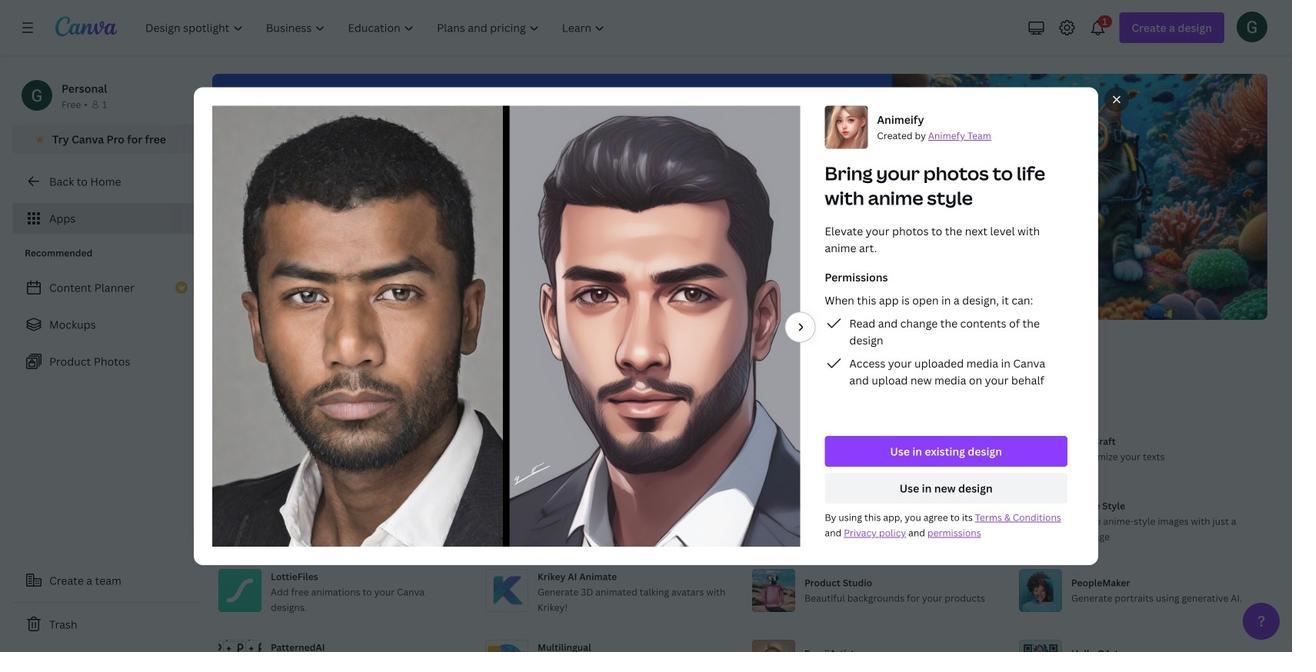 Task type: vqa. For each thing, say whether or not it's contained in the screenshot.
Circular Logo
no



Task type: locate. For each thing, give the bounding box(es) containing it.
0 horizontal spatial list
[[12, 272, 200, 377]]

1 horizontal spatial list
[[825, 314, 1068, 389]]

list
[[12, 272, 200, 377], [825, 314, 1068, 389]]

top level navigation element
[[135, 12, 618, 43]]



Task type: describe. For each thing, give the bounding box(es) containing it.
an image with a cursor next to a text box containing the prompt "a cat going scuba diving" to generate an image. the generated image of a cat doing scuba diving is behind the text box. image
[[830, 74, 1268, 320]]

Input field to search for apps search field
[[243, 333, 479, 362]]



